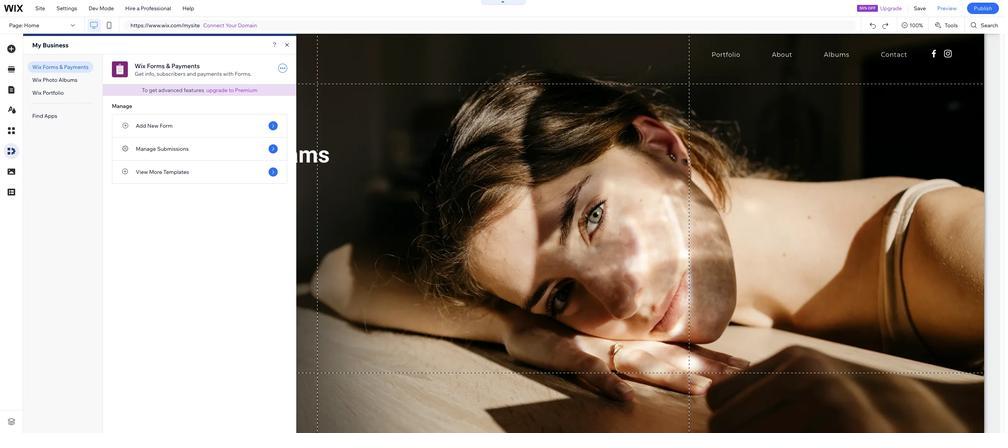 Task type: locate. For each thing, give the bounding box(es) containing it.
wix left portfolio
[[32, 90, 41, 96]]

submissions
[[157, 146, 189, 153]]

search button
[[965, 17, 1005, 34]]

payments
[[171, 62, 200, 70], [64, 64, 89, 71]]

tools
[[945, 22, 958, 29]]

payments up and
[[171, 62, 200, 70]]

view more templates
[[136, 169, 189, 176]]

professional
[[141, 5, 171, 12]]

0 vertical spatial manage
[[112, 103, 132, 110]]

find apps
[[32, 113, 57, 120]]

wix forms & payments image
[[112, 61, 128, 77]]

forms.
[[235, 71, 252, 77]]

apps
[[44, 113, 57, 120]]

1 horizontal spatial payments
[[171, 62, 200, 70]]

upgrade to premium button
[[206, 87, 257, 94]]

1 horizontal spatial manage
[[136, 146, 156, 153]]

find
[[32, 113, 43, 120]]

hire a professional
[[125, 5, 171, 12]]

forms for wix forms & payments get info, subscribers and payments with forms.
[[147, 62, 165, 70]]

wix inside wix forms & payments get info, subscribers and payments with forms.
[[135, 62, 145, 70]]

wix forms & payments get info, subscribers and payments with forms.
[[135, 62, 252, 77]]

a
[[137, 5, 140, 12]]

premium
[[235, 87, 257, 94]]

0 horizontal spatial payments
[[64, 64, 89, 71]]

1 horizontal spatial forms
[[147, 62, 165, 70]]

0 horizontal spatial forms
[[43, 64, 58, 71]]

publish
[[974, 5, 992, 12]]

forms up photo
[[43, 64, 58, 71]]

subscribers
[[157, 71, 186, 77]]

payments inside wix forms & payments get info, subscribers and payments with forms.
[[171, 62, 200, 70]]

wix portfolio
[[32, 90, 64, 96]]

& up subscribers
[[166, 62, 170, 70]]

view
[[136, 169, 148, 176]]

&
[[166, 62, 170, 70], [59, 64, 63, 71]]

wix
[[135, 62, 145, 70], [32, 64, 41, 71], [32, 77, 41, 83], [32, 90, 41, 96]]

more
[[149, 169, 162, 176]]

domain
[[238, 22, 257, 29]]

with
[[223, 71, 234, 77]]

& for wix forms & payments get info, subscribers and payments with forms.
[[166, 62, 170, 70]]

0 horizontal spatial manage
[[112, 103, 132, 110]]

search
[[981, 22, 998, 29]]

1 vertical spatial manage
[[136, 146, 156, 153]]

wix down my at the top
[[32, 64, 41, 71]]

manage
[[112, 103, 132, 110], [136, 146, 156, 153]]

help
[[182, 5, 194, 12]]

to
[[229, 87, 234, 94]]

portfolio
[[43, 90, 64, 96]]

to get advanced features upgrade to premium
[[142, 87, 257, 94]]

forms inside wix forms & payments get info, subscribers and payments with forms.
[[147, 62, 165, 70]]

upgrade
[[206, 87, 227, 94]]

0 horizontal spatial &
[[59, 64, 63, 71]]

forms
[[147, 62, 165, 70], [43, 64, 58, 71]]

connect
[[203, 22, 224, 29]]

to
[[142, 87, 148, 94]]

forms up info,
[[147, 62, 165, 70]]

& up wix photo albums
[[59, 64, 63, 71]]

wix for wix portfolio
[[32, 90, 41, 96]]

https://www.wix.com/mysite connect your domain
[[131, 22, 257, 29]]

wix up get
[[135, 62, 145, 70]]

& inside wix forms & payments get info, subscribers and payments with forms.
[[166, 62, 170, 70]]

payments for wix forms & payments get info, subscribers and payments with forms.
[[171, 62, 200, 70]]

add new form
[[136, 123, 173, 129]]

wix left photo
[[32, 77, 41, 83]]

1 horizontal spatial &
[[166, 62, 170, 70]]

payments up "albums"
[[64, 64, 89, 71]]

manage for manage submissions
[[136, 146, 156, 153]]

dev mode
[[89, 5, 114, 12]]



Task type: vqa. For each thing, say whether or not it's contained in the screenshot.
View More Templates
yes



Task type: describe. For each thing, give the bounding box(es) containing it.
forms for wix forms & payments
[[43, 64, 58, 71]]

wix forms & payments
[[32, 64, 89, 71]]

off
[[868, 6, 876, 11]]

and
[[187, 71, 196, 77]]

payments
[[197, 71, 222, 77]]

site
[[35, 5, 45, 12]]

my
[[32, 41, 41, 49]]

preview
[[937, 5, 957, 12]]

tools button
[[929, 17, 965, 34]]

home
[[24, 22, 39, 29]]

hire
[[125, 5, 136, 12]]

new
[[147, 123, 159, 129]]

manage submissions
[[136, 146, 189, 153]]

get
[[149, 87, 157, 94]]

& for wix forms & payments
[[59, 64, 63, 71]]

https://www.wix.com/mysite
[[131, 22, 200, 29]]

50%
[[859, 6, 867, 11]]

publish button
[[967, 3, 999, 14]]

save button
[[908, 0, 932, 17]]

features
[[184, 87, 204, 94]]

50% off
[[859, 6, 876, 11]]

your
[[226, 22, 237, 29]]

preview button
[[932, 0, 963, 17]]

wix for wix forms & payments
[[32, 64, 41, 71]]

add
[[136, 123, 146, 129]]

wix photo albums
[[32, 77, 77, 83]]

my business
[[32, 41, 69, 49]]

100% button
[[897, 17, 928, 34]]

business
[[43, 41, 69, 49]]

100%
[[910, 22, 923, 29]]

templates
[[163, 169, 189, 176]]

dev
[[89, 5, 98, 12]]

wix for wix photo albums
[[32, 77, 41, 83]]

payments for wix forms & payments
[[64, 64, 89, 71]]

albums
[[59, 77, 77, 83]]

manage for manage
[[112, 103, 132, 110]]

advanced
[[158, 87, 183, 94]]

wix for wix forms & payments get info, subscribers and payments with forms.
[[135, 62, 145, 70]]

save
[[914, 5, 926, 12]]

upgrade
[[880, 5, 902, 12]]

info,
[[145, 71, 156, 77]]

get
[[135, 71, 144, 77]]

form
[[160, 123, 173, 129]]

photo
[[43, 77, 57, 83]]

settings
[[56, 5, 77, 12]]

mode
[[99, 5, 114, 12]]



